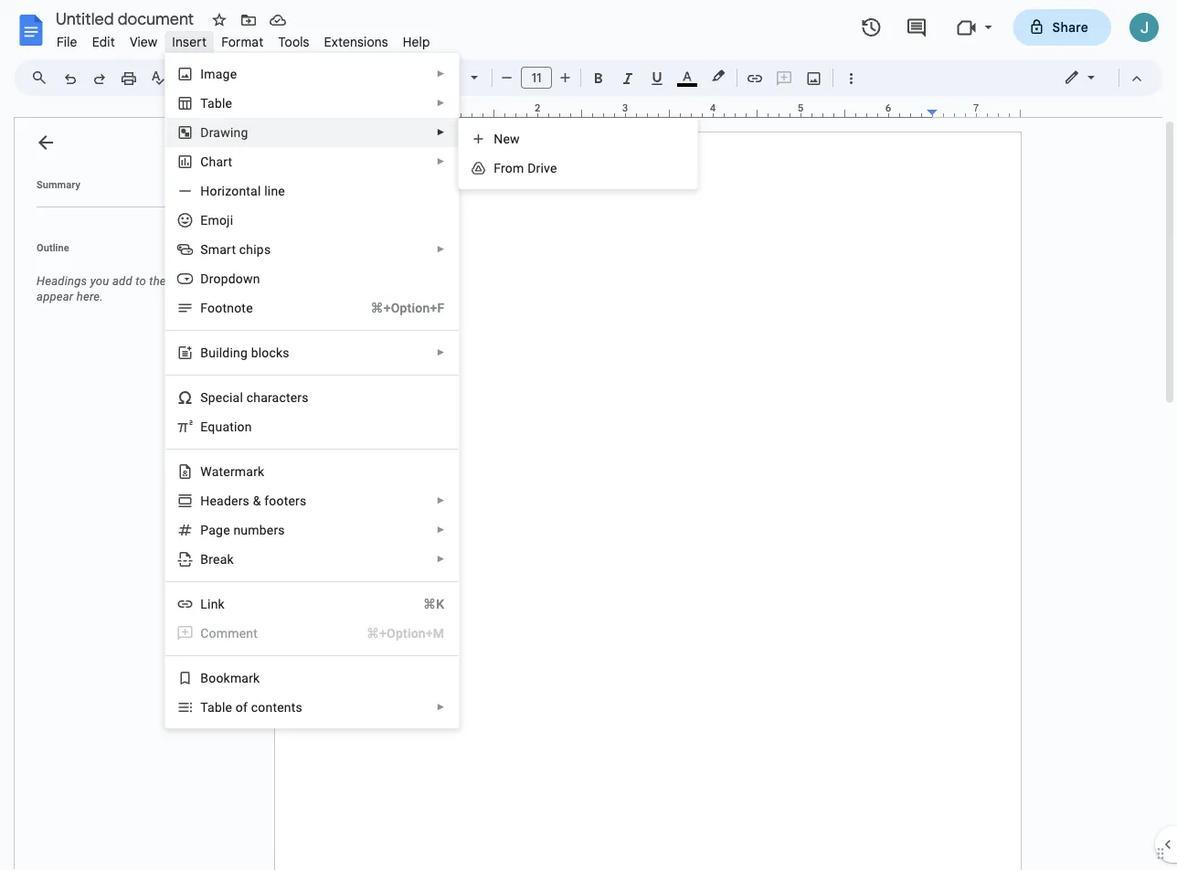 Task type: locate. For each thing, give the bounding box(es) containing it.
pa g e numbers
[[201, 523, 285, 538]]

► for e numbers
[[437, 525, 446, 535]]

ilding
[[216, 345, 248, 360]]

ment
[[228, 626, 258, 641]]

10 ► from the top
[[437, 702, 446, 713]]

chart
[[201, 154, 233, 169]]

b u ilding blocks
[[201, 345, 290, 360]]

table of contents s element
[[201, 700, 308, 715]]

0 vertical spatial b
[[201, 345, 209, 360]]

e quation
[[201, 419, 252, 434]]

izontal
[[222, 183, 261, 198]]

image i element
[[201, 66, 243, 81]]

8 ► from the top
[[437, 525, 446, 535]]

d down t on the top of page
[[201, 125, 209, 140]]

►
[[437, 69, 446, 79], [437, 98, 446, 108], [437, 127, 446, 138], [437, 156, 446, 167], [437, 244, 446, 255], [437, 348, 446, 358], [437, 496, 446, 506], [437, 525, 446, 535], [437, 554, 446, 565], [437, 702, 446, 713]]

the
[[149, 274, 166, 288]]

add
[[112, 274, 132, 288]]

⌘+option+f
[[371, 300, 445, 316]]

foot
[[201, 300, 227, 316]]

smart
[[201, 242, 236, 257]]

ho
[[201, 183, 217, 198]]

right margin image
[[928, 103, 1021, 117]]

menu bar containing file
[[49, 24, 438, 54]]

application containing share
[[0, 0, 1178, 871]]

footers
[[265, 493, 307, 508]]

ial
[[230, 390, 243, 405]]

1 ► from the top
[[437, 69, 446, 79]]

spe
[[201, 390, 223, 405]]

3 ► from the top
[[437, 127, 446, 138]]

2 b from the top
[[201, 671, 209, 686]]

d
[[201, 125, 209, 140], [528, 161, 536, 176]]

e
[[223, 523, 230, 538]]

outline
[[37, 242, 69, 253]]

eaders
[[210, 493, 250, 508]]

menu item
[[166, 619, 458, 648]]

you
[[90, 274, 109, 288]]

► for table of content s
[[437, 702, 446, 713]]

bookmark b element
[[201, 671, 266, 686]]

⌘k
[[424, 597, 445, 612]]

application
[[0, 0, 1178, 871]]

t
[[201, 96, 208, 111]]

here.
[[77, 290, 103, 304]]

document outline element
[[15, 118, 263, 871]]

4 ► from the top
[[437, 156, 446, 167]]

watermark
[[201, 464, 265, 479]]

dropdown 6 element
[[201, 271, 266, 286]]

ew
[[503, 131, 520, 146]]

Menus field
[[23, 65, 63, 91]]

spe c ial characters
[[201, 390, 309, 405]]

insert image image
[[804, 65, 825, 91]]

⌘+option+f element
[[349, 299, 445, 317]]

break k element
[[201, 552, 239, 567]]

to
[[136, 274, 146, 288]]

extensions menu item
[[317, 31, 396, 53]]

edit menu item
[[85, 31, 122, 53]]

b
[[201, 345, 209, 360], [201, 671, 209, 686]]

menu
[[158, 0, 459, 729], [458, 118, 698, 189]]

view
[[130, 34, 158, 50]]

summary
[[37, 179, 80, 190]]

7 ► from the top
[[437, 496, 446, 506]]

help menu item
[[396, 31, 438, 53]]

menu item containing co
[[166, 619, 458, 648]]

from d rive
[[494, 161, 558, 176]]

b ookmark
[[201, 671, 260, 686]]

9 ► from the top
[[437, 554, 446, 565]]

mode and view toolbar
[[1051, 59, 1152, 96]]

quation
[[208, 419, 252, 434]]

n
[[494, 131, 503, 146]]

ote
[[234, 300, 253, 316]]

brea
[[201, 552, 227, 567]]

1 vertical spatial b
[[201, 671, 209, 686]]

co
[[201, 626, 217, 641]]

insert
[[172, 34, 207, 50]]

1 b from the top
[[201, 345, 209, 360]]

6 ► from the top
[[437, 348, 446, 358]]

watermark j element
[[201, 464, 270, 479]]

c
[[223, 390, 230, 405]]

d rawing
[[201, 125, 248, 140]]

share button
[[1014, 9, 1112, 46]]

menu bar banner
[[0, 0, 1178, 871]]

new n element
[[494, 131, 526, 146]]

appear
[[37, 290, 74, 304]]

tools menu item
[[271, 31, 317, 53]]

menu bar
[[49, 24, 438, 54]]

n ew
[[494, 131, 520, 146]]

1 horizontal spatial d
[[528, 161, 536, 176]]

b up table on the left bottom of the page
[[201, 671, 209, 686]]

pa
[[201, 523, 216, 538]]

insert menu item
[[165, 31, 214, 53]]

⌘+option+m element
[[345, 625, 445, 643]]

view menu item
[[122, 31, 165, 53]]

share
[[1053, 19, 1089, 35]]

co m ment
[[201, 626, 258, 641]]

⌘k element
[[402, 595, 445, 614]]

i
[[201, 66, 204, 81]]

dropdown
[[201, 271, 260, 286]]

Rename text field
[[49, 7, 205, 29]]

headings
[[37, 274, 87, 288]]

link l element
[[201, 597, 230, 612]]

b for ookmark
[[201, 671, 209, 686]]

d right from
[[528, 161, 536, 176]]

0 vertical spatial d
[[201, 125, 209, 140]]

2 ► from the top
[[437, 98, 446, 108]]

help
[[403, 34, 430, 50]]

from
[[494, 161, 525, 176]]

will
[[226, 274, 244, 288]]

e
[[201, 419, 208, 434]]

0 horizontal spatial d
[[201, 125, 209, 140]]

b left ilding at the top of page
[[201, 345, 209, 360]]

h
[[201, 493, 210, 508]]



Task type: vqa. For each thing, say whether or not it's contained in the screenshot.
1. related to 1. Example 1 Text Field in the top of the page
no



Task type: describe. For each thing, give the bounding box(es) containing it.
equation e element
[[201, 419, 258, 434]]

k
[[227, 552, 234, 567]]

headers & footers h element
[[201, 493, 312, 508]]

u
[[209, 345, 216, 360]]

table t element
[[201, 96, 238, 111]]

s
[[296, 700, 303, 715]]

► for i mage
[[437, 69, 446, 79]]

emoji 7 element
[[201, 213, 239, 228]]

► for h eaders & footers
[[437, 496, 446, 506]]

mage
[[204, 66, 237, 81]]

menu item inside menu
[[166, 619, 458, 648]]

► for brea k
[[437, 554, 446, 565]]

rawing
[[209, 125, 248, 140]]

emoji
[[201, 213, 233, 228]]

horizontal line r element
[[201, 183, 291, 198]]

ookmark
[[209, 671, 260, 686]]

numbers
[[234, 523, 285, 538]]

of
[[236, 700, 248, 715]]

b for u
[[201, 345, 209, 360]]

highlight color image
[[709, 65, 729, 87]]

table
[[201, 700, 232, 715]]

document
[[169, 274, 223, 288]]

headings you add to the document will appear here.
[[37, 274, 244, 304]]

menu bar inside the menu bar banner
[[49, 24, 438, 54]]

extensions
[[324, 34, 388, 50]]

foot n ote
[[201, 300, 253, 316]]

special characters c element
[[201, 390, 314, 405]]

m
[[217, 626, 228, 641]]

5 ► from the top
[[437, 244, 446, 255]]

format menu item
[[214, 31, 271, 53]]

drawing d element
[[201, 125, 254, 140]]

t able
[[201, 96, 232, 111]]

menu containing i
[[158, 0, 459, 729]]

footnote n element
[[201, 300, 259, 316]]

main toolbar
[[54, 0, 866, 710]]

g
[[216, 523, 223, 538]]

1 vertical spatial d
[[528, 161, 536, 176]]

building blocks u element
[[201, 345, 295, 360]]

l ink
[[201, 597, 225, 612]]

content
[[251, 700, 296, 715]]

smart chips
[[201, 242, 271, 257]]

n
[[227, 300, 234, 316]]

r
[[217, 183, 222, 198]]

menu containing n
[[458, 118, 698, 189]]

comment m element
[[201, 626, 263, 641]]

rive
[[536, 161, 558, 176]]

⌘+option+m
[[367, 626, 445, 641]]

tools
[[278, 34, 310, 50]]

file
[[57, 34, 77, 50]]

edit
[[92, 34, 115, 50]]

ho r izontal line
[[201, 183, 285, 198]]

Font size text field
[[522, 67, 551, 89]]

Star checkbox
[[207, 7, 232, 33]]

format
[[221, 34, 264, 50]]

i mage
[[201, 66, 237, 81]]

l
[[201, 597, 208, 612]]

able
[[208, 96, 232, 111]]

chips
[[239, 242, 271, 257]]

from drive d element
[[494, 161, 563, 176]]

ink
[[208, 597, 225, 612]]

summary heading
[[37, 177, 80, 192]]

characters
[[247, 390, 309, 405]]

► for d rawing
[[437, 127, 446, 138]]

outline heading
[[15, 241, 263, 266]]

blocks
[[251, 345, 290, 360]]

smart chips z element
[[201, 242, 276, 257]]

text color image
[[678, 65, 698, 87]]

brea k
[[201, 552, 234, 567]]

Font size field
[[521, 67, 560, 90]]

page numbers g element
[[201, 523, 291, 538]]

chart q element
[[201, 154, 238, 169]]

► for t able
[[437, 98, 446, 108]]

file menu item
[[49, 31, 85, 53]]

table of content s
[[201, 700, 303, 715]]

h eaders & footers
[[201, 493, 307, 508]]

► for ilding blocks
[[437, 348, 446, 358]]

&
[[253, 493, 261, 508]]

line
[[264, 183, 285, 198]]



